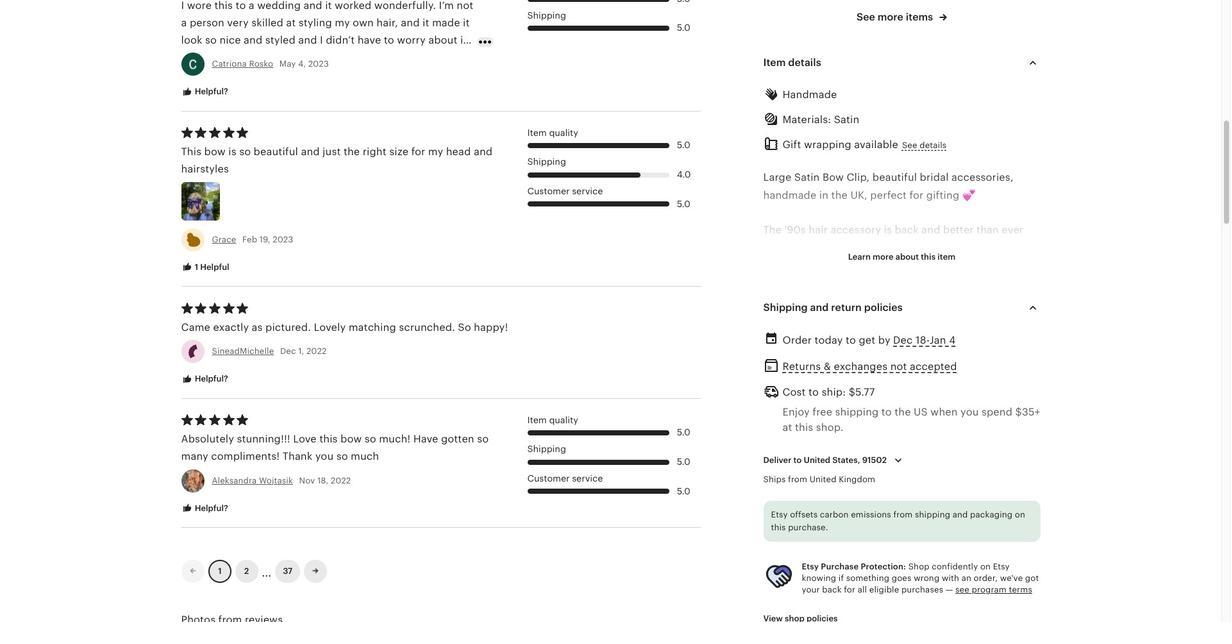Task type: locate. For each thing, give the bounding box(es) containing it.
0 vertical spatial beautiful
[[254, 146, 298, 158]]

keep
[[942, 311, 966, 323]]

0 vertical spatial quality
[[549, 127, 579, 138]]

is up making
[[884, 224, 892, 236]]

0 vertical spatial 🍭
[[764, 538, 777, 550]]

2 inspired from the top
[[764, 468, 804, 480]]

ever inside the our gorgeous parisian🗼 hair bows keep your hair in place all day and look ever so stylish. perfect for days out shopping to evenings out on the town.
[[875, 329, 896, 341]]

0 vertical spatial than
[[977, 224, 999, 236]]

1 horizontal spatial out
[[894, 346, 911, 358]]

1 vertical spatial than
[[1014, 241, 1036, 254]]

gotten
[[441, 433, 475, 445]]

with
[[942, 573, 960, 583]]

inspired inside inspired by parisian fashion, ready for spring/summer 22, our bow clips are set to be a hit whether you're travelling abroad  and looking for something a little bit special or keeping it classy as a wedding guest.
[[764, 381, 804, 393]]

so inside i wore this to a wedding and it worked wonderfully. i'm not a person very skilled at styling my own hair, and it made it look so nice and styled and i didn't have to worry about it falling out. love it.
[[205, 34, 217, 46]]

look up falling
[[181, 34, 202, 46]]

1 horizontal spatial from
[[810, 538, 834, 550]]

for down different
[[844, 585, 856, 595]]

about inside 'dropdown button'
[[896, 252, 919, 262]]

of
[[900, 573, 911, 585]]

helpful? button down falling
[[172, 80, 238, 104]]

in down bow
[[820, 189, 829, 201]]

from down purchase.
[[810, 538, 834, 550]]

by down deliver to united states, 91502
[[807, 468, 820, 480]]

1 link
[[208, 560, 231, 583]]

inspired for inspired by parisian fashion, ready for spring/summer 22, our bow clips are set to be a hit whether you're travelling abroad  and looking for something a little bit special or keeping it classy as a wedding guest.
[[764, 381, 804, 393]]

aleksandra
[[212, 476, 257, 485]]

hair,
[[377, 16, 398, 29], [913, 573, 935, 585]]

2022 right the 18,
[[331, 476, 351, 485]]

bow inside inspired by parisian fashion, ready for spring/summer 22, our bow clips are set to be a hit whether you're travelling abroad  and looking for something a little bit special or keeping it classy as a wedding guest.
[[801, 398, 822, 411]]

worry
[[397, 34, 426, 46]]

shipping down '$'
[[836, 406, 879, 418]]

🍭 made from long lasting, strong materials. 🍭 perfect for holding thick and long hair. 🍭great for different types of hair, especially for securing loose hair or creating a fun look.
[[764, 538, 1005, 602]]

2 service from the top
[[572, 473, 603, 484]]

are down trend
[[837, 259, 853, 271]]

for inside the our gorgeous parisian🗼 hair bows keep your hair in place all day and look ever so stylish. perfect for days out shopping to evenings out on the town.
[[990, 329, 1004, 341]]

0 vertical spatial wedding
[[257, 0, 301, 11]]

5.77
[[856, 386, 875, 398]]

ship:
[[822, 386, 846, 398]]

2 horizontal spatial you
[[997, 468, 1016, 480]]

it right worry
[[461, 34, 467, 46]]

feb
[[243, 235, 257, 244]]

3 helpful? button from the top
[[172, 497, 238, 520]]

on inside 'shop confidently on etsy knowing if something goes wrong with an order, we've got your back for all eligible purchases —'
[[981, 562, 991, 571]]

my
[[335, 16, 350, 29], [428, 146, 443, 158]]

grace
[[212, 235, 236, 244]]

satin up gift wrapping available see details
[[834, 114, 860, 126]]

love up thank
[[293, 433, 317, 445]]

from inside 🍭 made from long lasting, strong materials. 🍭 perfect for holding thick and long hair. 🍭great for different types of hair, especially for securing loose hair or creating a fun look.
[[810, 538, 834, 550]]

perfect inside 🍭 made from long lasting, strong materials. 🍭 perfect for holding thick and long hair. 🍭great for different types of hair, especially for securing loose hair or creating a fun look.
[[779, 555, 815, 567]]

back up making
[[895, 224, 919, 236]]

bow left much!
[[341, 433, 362, 445]]

you
[[961, 406, 979, 418], [315, 451, 334, 463], [997, 468, 1016, 480]]

0 horizontal spatial not
[[457, 0, 474, 11]]

ever up the evenings
[[875, 329, 896, 341]]

0 vertical spatial details
[[789, 56, 822, 69]]

1 vertical spatial bow
[[801, 398, 822, 411]]

helpful? for absolutely stunning!!! love this bow so much! have gotten so many compliments! thank you so much
[[193, 503, 228, 513]]

1 horizontal spatial we
[[952, 468, 966, 480]]

by right cost
[[807, 381, 820, 393]]

to inside inspired by parisian fashion, ready for spring/summer 22, our bow clips are set to be a hit whether you're travelling abroad  and looking for something a little bit special or keeping it classy as a wedding guest.
[[888, 398, 898, 411]]

1 horizontal spatial details
[[920, 141, 947, 150]]

not up fashion,
[[891, 360, 908, 373]]

91502
[[863, 456, 887, 465]]

2 item quality from the top
[[528, 415, 579, 425]]

a left little
[[986, 416, 992, 428]]

so
[[205, 34, 217, 46], [239, 146, 251, 158], [999, 241, 1011, 254], [899, 329, 911, 341], [365, 433, 376, 445], [477, 433, 489, 445], [337, 451, 348, 463]]

accepted
[[910, 360, 958, 373]]

1 left 2
[[218, 567, 221, 576]]

customer
[[528, 186, 570, 196], [528, 473, 570, 484]]

you're
[[985, 398, 1016, 411]]

at inside i wore this to a wedding and it worked wonderfully. i'm not a person very skilled at styling my own hair, and it made it look so nice and styled and i didn't have to worry about it falling out. love it.
[[286, 16, 296, 29]]

1 horizontal spatial or
[[862, 590, 872, 602]]

it right the "made"
[[463, 16, 470, 29]]

hair inside 🍭 made from long lasting, strong materials. 🍭 perfect for holding thick and long hair. 🍭great for different types of hair, especially for securing loose hair or creating a fun look.
[[840, 590, 859, 602]]

0 horizontal spatial at
[[286, 16, 296, 29]]

is down accessory
[[857, 241, 865, 254]]

much inside absolutely stunning!!! love this bow so much! have gotten so many compliments! thank you so much
[[351, 451, 379, 463]]

perfect up town.
[[951, 329, 987, 341]]

0 horizontal spatial much
[[351, 451, 379, 463]]

head
[[446, 146, 471, 158]]

look down 'parisian🗼'
[[851, 329, 872, 341]]

bow inside absolutely stunning!!! love this bow so much! have gotten so many compliments! thank you so much
[[341, 433, 362, 445]]

wedding down when
[[923, 433, 967, 445]]

your right the keep
[[969, 311, 991, 323]]

2 horizontal spatial etsy
[[994, 562, 1010, 571]]

0 horizontal spatial our
[[781, 398, 798, 411]]

out.
[[215, 51, 235, 64]]

returns & exchanges not accepted
[[783, 360, 958, 373]]

0 vertical spatial are
[[837, 259, 853, 271]]

dec left 1,
[[280, 346, 296, 356]]

1 vertical spatial item
[[528, 127, 547, 138]]

1 customer service from the top
[[528, 186, 603, 196]]

especially
[[938, 573, 988, 585]]

my inside this bow is so beautiful and just the right size for my head and hairstyles
[[428, 146, 443, 158]]

united inside dropdown button
[[804, 456, 831, 465]]

hair down different
[[840, 590, 859, 602]]

more inside 'dropdown button'
[[873, 252, 894, 262]]

long up wrong
[[925, 555, 947, 567]]

2 helpful? button from the top
[[172, 368, 238, 391]]

on
[[890, 259, 903, 271], [914, 346, 926, 358], [1015, 510, 1026, 520], [981, 562, 991, 571]]

so inside the '90s hair accessory is back and better than ever but one hair trend is making a comeback more so than others and we are totally on board: hair bows; the one- stop-shop for a chic and easier-than-ever updo! 💁‍♀️
[[999, 241, 1011, 254]]

creating
[[875, 590, 917, 602]]

hair up days
[[994, 311, 1013, 323]]

on inside the '90s hair accessory is back and better than ever but one hair trend is making a comeback more so than others and we are totally on board: hair bows; the one- stop-shop for a chic and easier-than-ever updo! 💁‍♀️
[[890, 259, 903, 271]]

item quality for absolutely stunning!!! love this bow so much! have gotten so many compliments! thank you so much
[[528, 415, 579, 425]]

perfect down made at the bottom of page
[[779, 555, 815, 567]]

satin up "handmade"
[[795, 172, 820, 184]]

item details
[[764, 56, 822, 69]]

lasting,
[[861, 538, 898, 550]]

5.0
[[677, 23, 691, 33], [677, 140, 691, 150], [677, 199, 691, 209], [677, 428, 691, 438], [677, 457, 691, 467], [677, 486, 691, 496]]

0 horizontal spatial shipping
[[836, 406, 879, 418]]

0 vertical spatial not
[[457, 0, 474, 11]]

see program terms
[[956, 585, 1033, 595]]

wedding inside inspired by parisian fashion, ready for spring/summer 22, our bow clips are set to be a hit whether you're travelling abroad  and looking for something a little bit special or keeping it classy as a wedding guest.
[[923, 433, 967, 445]]

2 vertical spatial item
[[528, 415, 547, 425]]

are left the 'set'
[[852, 398, 867, 411]]

0 vertical spatial hair,
[[377, 16, 398, 29]]

united for to
[[804, 456, 831, 465]]

long up holding
[[836, 538, 859, 550]]

see program terms link
[[956, 585, 1033, 595]]

1 quality from the top
[[549, 127, 579, 138]]

inspired inside inspired by our twin girls tia and nai, we hope you love them just as much as our mink n honey minis🥰
[[764, 468, 804, 480]]

but
[[764, 241, 781, 254]]

spend
[[982, 406, 1013, 418]]

shipping inside enjoy free shipping to the us when you spend $35+ at this shop.
[[836, 406, 879, 418]]

at down 'enjoy'
[[783, 422, 793, 434]]

item details button
[[752, 47, 1052, 78]]

shipping and return policies
[[764, 301, 903, 313]]

in inside large satin bow clip, beautiful bridal accessories, handmade in the uk, perfect for gifting 💕
[[820, 189, 829, 201]]

1 horizontal spatial just
[[792, 486, 811, 498]]

2 vertical spatial bow
[[341, 433, 362, 445]]

1 service from the top
[[572, 186, 603, 196]]

item quality for this bow is so beautiful and just the right size for my head and hairstyles
[[528, 127, 579, 138]]

than right better
[[977, 224, 999, 236]]

🍭 up 🍭great
[[764, 555, 777, 567]]

1 vertical spatial from
[[894, 510, 913, 520]]

bow left clips
[[801, 398, 822, 411]]

0 vertical spatial helpful? button
[[172, 80, 238, 104]]

return
[[832, 301, 862, 313]]

as down ships from united kingdom
[[813, 486, 824, 498]]

2 vertical spatial by
[[807, 468, 820, 480]]

details inside "item details" dropdown button
[[789, 56, 822, 69]]

details up handmade
[[789, 56, 822, 69]]

in for handmade
[[820, 189, 829, 201]]

wedding up skilled
[[257, 0, 301, 11]]

may
[[280, 59, 296, 69]]

items
[[906, 11, 934, 23]]

wrapping
[[804, 139, 852, 151]]

0 horizontal spatial back
[[823, 585, 842, 595]]

beautiful
[[254, 146, 298, 158], [873, 172, 918, 184]]

1 vertical spatial look
[[851, 329, 872, 341]]

thick
[[876, 555, 901, 567]]

more inside the '90s hair accessory is back and better than ever but one hair trend is making a comeback more so than others and we are totally on board: hair bows; the one- stop-shop for a chic and easier-than-ever updo! 💁‍♀️
[[971, 241, 997, 254]]

ships from united kingdom
[[764, 475, 876, 484]]

bit
[[1020, 416, 1033, 428]]

2 vertical spatial helpful? button
[[172, 497, 238, 520]]

item for this bow is so beautiful and just the right size for my head and hairstyles
[[528, 127, 547, 138]]

shipping
[[836, 406, 879, 418], [915, 510, 951, 520]]

see right available
[[903, 141, 918, 150]]

the down bow
[[832, 189, 848, 201]]

details inside gift wrapping available see details
[[920, 141, 947, 150]]

shipping
[[528, 10, 566, 20], [528, 157, 566, 167], [764, 301, 808, 313], [528, 444, 566, 454]]

1 item quality from the top
[[528, 127, 579, 138]]

much inside inspired by our twin girls tia and nai, we hope you love them just as much as our mink n honey minis🥰
[[827, 486, 856, 498]]

ever up one-
[[1002, 224, 1024, 236]]

1 customer from the top
[[528, 186, 570, 196]]

for inside this bow is so beautiful and just the right size for my head and hairstyles
[[412, 146, 426, 158]]

all down different
[[858, 585, 867, 595]]

1 vertical spatial item quality
[[528, 415, 579, 425]]

&
[[824, 360, 831, 373]]

you right when
[[961, 406, 979, 418]]

customer for absolutely stunning!!! love this bow so much! have gotten so many compliments! thank you so much
[[528, 473, 570, 484]]

dec left 18-
[[894, 334, 913, 346]]

item for absolutely stunning!!! love this bow so much! have gotten so many compliments! thank you so much
[[528, 415, 547, 425]]

2 helpful? from the top
[[193, 374, 228, 384]]

so left much!
[[365, 433, 376, 445]]

etsy inside etsy offsets carbon emissions from shipping and packaging on this purchase.
[[771, 510, 788, 520]]

0 vertical spatial 2023
[[308, 59, 329, 69]]

hair, for of
[[913, 573, 935, 585]]

item inside dropdown button
[[764, 56, 786, 69]]

whether
[[941, 398, 982, 411]]

etsy up the knowing
[[802, 562, 819, 571]]

in for hair
[[1016, 311, 1025, 323]]

not inside i wore this to a wedding and it worked wonderfully. i'm not a person very skilled at styling my own hair, and it made it look so nice and styled and i didn't have to worry about it falling out. love it.
[[457, 0, 474, 11]]

5 5.0 from the top
[[677, 457, 691, 467]]

0 vertical spatial much
[[351, 451, 379, 463]]

1 inspired from the top
[[764, 381, 804, 393]]

a up skilled
[[249, 0, 255, 11]]

1 vertical spatial by
[[807, 381, 820, 393]]

our up travelling
[[781, 398, 798, 411]]

2022
[[307, 346, 327, 356], [331, 476, 351, 485]]

1 vertical spatial quality
[[549, 415, 579, 425]]

all inside the our gorgeous parisian🗼 hair bows keep your hair in place all day and look ever so stylish. perfect for days out shopping to evenings out on the town.
[[794, 329, 805, 341]]

1 vertical spatial 🍭
[[764, 555, 777, 567]]

0 horizontal spatial 1
[[195, 262, 198, 272]]

1 vertical spatial satin
[[795, 172, 820, 184]]

it left 'classy'
[[858, 433, 865, 445]]

back
[[895, 224, 919, 236], [823, 585, 842, 595]]

2 5.0 from the top
[[677, 140, 691, 150]]

1 vertical spatial all
[[858, 585, 867, 595]]

1 horizontal spatial bow
[[341, 433, 362, 445]]

0 horizontal spatial long
[[836, 538, 859, 550]]

wedding inside i wore this to a wedding and it worked wonderfully. i'm not a person very skilled at styling my own hair, and it made it look so nice and styled and i didn't have to worry about it falling out. love it.
[[257, 0, 301, 11]]

1 horizontal spatial love
[[293, 433, 317, 445]]

3 helpful? from the top
[[193, 503, 228, 513]]

for right size
[[412, 146, 426, 158]]

out
[[764, 346, 780, 358], [894, 346, 911, 358]]

1 horizontal spatial etsy
[[802, 562, 819, 571]]

1 horizontal spatial about
[[896, 252, 919, 262]]

1 vertical spatial service
[[572, 473, 603, 484]]

for down bridal
[[910, 189, 924, 201]]

etsy inside 'shop confidently on etsy knowing if something goes wrong with an order, we've got your back for all eligible purchases —'
[[994, 562, 1010, 571]]

this inside absolutely stunning!!! love this bow so much! have gotten so many compliments! thank you so much
[[320, 433, 338, 445]]

0 vertical spatial love
[[238, 51, 261, 64]]

0 vertical spatial my
[[335, 16, 350, 29]]

i down styling
[[320, 34, 323, 46]]

0 vertical spatial inspired
[[764, 381, 804, 393]]

than up one-
[[1014, 241, 1036, 254]]

bow up hairstyles on the top
[[204, 146, 226, 158]]

—
[[946, 585, 954, 595]]

hit
[[925, 398, 938, 411]]

learn
[[849, 252, 871, 262]]

0 horizontal spatial something
[[847, 573, 890, 583]]

2 customer from the top
[[528, 473, 570, 484]]

1 horizontal spatial perfect
[[951, 329, 987, 341]]

protection:
[[861, 562, 907, 571]]

rosko
[[249, 59, 273, 69]]

1 vertical spatial love
[[293, 433, 317, 445]]

exactly
[[213, 321, 249, 333]]

0 vertical spatial shipping
[[836, 406, 879, 418]]

you left love
[[997, 468, 1016, 480]]

see more items link
[[857, 10, 948, 24]]

much for so
[[351, 451, 379, 463]]

satin for large
[[795, 172, 820, 184]]

1 vertical spatial something
[[847, 573, 890, 583]]

1 vertical spatial helpful?
[[193, 374, 228, 384]]

my left head
[[428, 146, 443, 158]]

1 vertical spatial at
[[783, 422, 793, 434]]

this left item
[[921, 252, 936, 262]]

item
[[764, 56, 786, 69], [528, 127, 547, 138], [528, 415, 547, 425]]

happy!
[[474, 321, 508, 333]]

much down much!
[[351, 451, 379, 463]]

1 horizontal spatial not
[[891, 360, 908, 373]]

0 horizontal spatial details
[[789, 56, 822, 69]]

inspired
[[764, 381, 804, 393], [764, 468, 804, 480]]

just left right
[[323, 146, 341, 158]]

by inside inspired by parisian fashion, ready for spring/summer 22, our bow clips are set to be a hit whether you're travelling abroad  and looking for something a little bit special or keeping it classy as a wedding guest.
[[807, 381, 820, 393]]

you inside absolutely stunning!!! love this bow so much! have gotten so many compliments! thank you so much
[[315, 451, 334, 463]]

order today to get by dec 18-jan 4
[[783, 334, 956, 346]]

1 vertical spatial ever
[[948, 276, 969, 288]]

travelling
[[764, 416, 810, 428]]

our inside inspired by parisian fashion, ready for spring/summer 22, our bow clips are set to be a hit whether you're travelling abroad  and looking for something a little bit special or keeping it classy as a wedding guest.
[[781, 398, 798, 411]]

we right nai,
[[952, 468, 966, 480]]

aleksandra wojtasik nov 18, 2022
[[212, 476, 351, 485]]

helpful? button down sineadmichelle
[[172, 368, 238, 391]]

0 vertical spatial is
[[229, 146, 237, 158]]

so
[[458, 321, 471, 333]]

2023 right 19,
[[273, 235, 293, 244]]

satin
[[834, 114, 860, 126], [795, 172, 820, 184]]

hair, inside i wore this to a wedding and it worked wonderfully. i'm not a person very skilled at styling my own hair, and it made it look so nice and styled and i didn't have to worry about it falling out. love it.
[[377, 16, 398, 29]]

hairstyles
[[181, 163, 229, 175]]

hair left bows
[[891, 311, 910, 323]]

2 horizontal spatial ever
[[1002, 224, 1024, 236]]

etsy for etsy purchase protection:
[[802, 562, 819, 571]]

hair right the one
[[805, 241, 824, 254]]

by inside inspired by our twin girls tia and nai, we hope you love them just as much as our mink n honey minis🥰
[[807, 468, 820, 480]]

and inside 'dropdown button'
[[811, 301, 829, 313]]

order
[[783, 334, 812, 346]]

on right packaging
[[1015, 510, 1026, 520]]

4 5.0 from the top
[[677, 428, 691, 438]]

and inside 🍭 made from long lasting, strong materials. 🍭 perfect for holding thick and long hair. 🍭great for different types of hair, especially for securing loose hair or creating a fun look.
[[903, 555, 922, 567]]

the left us
[[895, 406, 911, 418]]

for inside the '90s hair accessory is back and better than ever but one hair trend is making a comeback more so than others and we are totally on board: hair bows; the one- stop-shop for a chic and easier-than-ever updo! 💁‍♀️
[[817, 276, 831, 288]]

0 horizontal spatial or
[[802, 433, 812, 445]]

more for learn more about this item
[[873, 252, 894, 262]]

a up board:
[[907, 241, 913, 254]]

0 horizontal spatial your
[[802, 585, 820, 595]]

girls
[[866, 468, 888, 480]]

1 horizontal spatial something
[[930, 416, 983, 428]]

place
[[764, 329, 791, 341]]

in inside the our gorgeous parisian🗼 hair bows keep your hair in place all day and look ever so stylish. perfect for days out shopping to evenings out on the town.
[[1016, 311, 1025, 323]]

1 vertical spatial much
[[827, 486, 856, 498]]

1 helpful? from the top
[[193, 87, 228, 96]]

1 horizontal spatial your
[[969, 311, 991, 323]]

love inside i wore this to a wedding and it worked wonderfully. i'm not a person very skilled at styling my own hair, and it made it look so nice and styled and i didn't have to worry about it falling out. love it.
[[238, 51, 261, 64]]

love left it. at the top
[[238, 51, 261, 64]]

1 horizontal spatial satin
[[834, 114, 860, 126]]

helpful? button down aleksandra
[[172, 497, 238, 520]]

long
[[836, 538, 859, 550], [925, 555, 947, 567]]

1 horizontal spatial hair,
[[913, 573, 935, 585]]

this inside enjoy free shipping to the us when you spend $35+ at this shop.
[[795, 422, 814, 434]]

beautiful inside large satin bow clip, beautiful bridal accessories, handmade in the uk, perfect for gifting 💕
[[873, 172, 918, 184]]

1 helpful? button from the top
[[172, 80, 238, 104]]

1 horizontal spatial you
[[961, 406, 979, 418]]

shipping inside etsy offsets carbon emissions from shipping and packaging on this purchase.
[[915, 510, 951, 520]]

worked
[[335, 0, 372, 11]]

than-
[[922, 276, 948, 288]]

just inside inspired by our twin girls tia and nai, we hope you love them just as much as our mink n honey minis🥰
[[792, 486, 811, 498]]

1 left the helpful
[[195, 262, 198, 272]]

jan
[[930, 334, 947, 346]]

not inside button
[[891, 360, 908, 373]]

2 quality from the top
[[549, 415, 579, 425]]

quality
[[549, 127, 579, 138], [549, 415, 579, 425]]

nai,
[[930, 468, 949, 480]]

this up very
[[215, 0, 233, 11]]

etsy down "them"
[[771, 510, 788, 520]]

1 for 1 helpful
[[195, 262, 198, 272]]

2 horizontal spatial bow
[[801, 398, 822, 411]]

so down "person"
[[205, 34, 217, 46]]

1 horizontal spatial 1
[[218, 567, 221, 576]]

materials: satin
[[783, 114, 860, 126]]

customer for this bow is so beautiful and just the right size for my head and hairstyles
[[528, 186, 570, 196]]

i left the wore
[[181, 0, 184, 11]]

2 vertical spatial helpful?
[[193, 503, 228, 513]]

the up 💁‍♀️
[[997, 259, 1013, 271]]

1
[[195, 262, 198, 272], [218, 567, 221, 576]]

purchases
[[902, 585, 944, 595]]

0 vertical spatial customer
[[528, 186, 570, 196]]

hair, inside 🍭 made from long lasting, strong materials. 🍭 perfect for holding thick and long hair. 🍭great for different types of hair, especially for securing loose hair or creating a fun look.
[[913, 573, 935, 585]]

inspired up 22,
[[764, 381, 804, 393]]

or inside 🍭 made from long lasting, strong materials. 🍭 perfect for holding thick and long hair. 🍭great for different types of hair, especially for securing loose hair or creating a fun look.
[[862, 590, 872, 602]]

1 vertical spatial details
[[920, 141, 947, 150]]

shipping inside 'dropdown button'
[[764, 301, 808, 313]]

by right get
[[879, 334, 891, 346]]

are inside inspired by parisian fashion, ready for spring/summer 22, our bow clips are set to be a hit whether you're travelling abroad  and looking for something a little bit special or keeping it classy as a wedding guest.
[[852, 398, 867, 411]]

or right special on the bottom right of the page
[[802, 433, 812, 445]]

are inside the '90s hair accessory is back and better than ever but one hair trend is making a comeback more so than others and we are totally on board: hair bows; the one- stop-shop for a chic and easier-than-ever updo! 💁‍♀️
[[837, 259, 853, 271]]

1 inside button
[[195, 262, 198, 272]]

customer service for absolutely stunning!!! love this bow so much! have gotten so many compliments! thank you so much
[[528, 473, 603, 484]]

the inside the our gorgeous parisian🗼 hair bows keep your hair in place all day and look ever so stylish. perfect for days out shopping to evenings out on the town.
[[929, 346, 945, 358]]

our
[[764, 311, 783, 323]]

so right "this"
[[239, 146, 251, 158]]

18-
[[916, 334, 930, 346]]

this up made at the bottom of page
[[771, 523, 786, 532]]

2 customer service from the top
[[528, 473, 603, 484]]

inspired down deliver
[[764, 468, 804, 480]]

handmade
[[764, 189, 817, 201]]

for up hit
[[938, 381, 952, 393]]

as down the looking
[[901, 433, 912, 445]]

by for parisian
[[807, 381, 820, 393]]

helpful? for i wore this to a wedding and it worked wonderfully. i'm not a person very skilled at styling my own hair, and it made it look so nice and styled and i didn't have to worry about it falling out. love it.
[[193, 87, 228, 96]]

1 horizontal spatial all
[[858, 585, 867, 595]]

0 horizontal spatial love
[[238, 51, 261, 64]]

0 vertical spatial satin
[[834, 114, 860, 126]]

came
[[181, 321, 210, 333]]

beautiful for so
[[254, 146, 298, 158]]

1 horizontal spatial our
[[822, 468, 839, 480]]

back inside the '90s hair accessory is back and better than ever but one hair trend is making a comeback more so than others and we are totally on board: hair bows; the one- stop-shop for a chic and easier-than-ever updo! 💁‍♀️
[[895, 224, 919, 236]]

nice
[[220, 34, 241, 46]]

just inside this bow is so beautiful and just the right size for my head and hairstyles
[[323, 146, 341, 158]]

details up bridal
[[920, 141, 947, 150]]

and inside inspired by parisian fashion, ready for spring/summer 22, our bow clips are set to be a hit whether you're travelling abroad  and looking for something a little bit special or keeping it classy as a wedding guest.
[[851, 416, 870, 428]]

is up hairstyles on the top
[[229, 146, 237, 158]]

2 vertical spatial ever
[[875, 329, 896, 341]]

for inside large satin bow clip, beautiful bridal accessories, handmade in the uk, perfect for gifting 💕
[[910, 189, 924, 201]]

0 vertical spatial at
[[286, 16, 296, 29]]

1 vertical spatial helpful? button
[[172, 368, 238, 391]]

abroad
[[813, 416, 848, 428]]

our down 'girls'
[[872, 486, 889, 498]]

day
[[808, 329, 826, 341]]

as inside inspired by parisian fashion, ready for spring/summer 22, our bow clips are set to be a hit whether you're travelling abroad  and looking for something a little bit special or keeping it classy as a wedding guest.
[[901, 433, 912, 445]]

0 vertical spatial something
[[930, 416, 983, 428]]

2 horizontal spatial our
[[872, 486, 889, 498]]

grace feb 19, 2023
[[212, 235, 293, 244]]

your inside the our gorgeous parisian🗼 hair bows keep your hair in place all day and look ever so stylish. perfect for days out shopping to evenings out on the town.
[[969, 311, 991, 323]]

this inside 'dropdown button'
[[921, 252, 936, 262]]

and inside etsy offsets carbon emissions from shipping and packaging on this purchase.
[[953, 510, 968, 520]]

all
[[794, 329, 805, 341], [858, 585, 867, 595]]

see left items
[[857, 11, 876, 23]]

1 horizontal spatial long
[[925, 555, 947, 567]]

the
[[344, 146, 360, 158], [832, 189, 848, 201], [997, 259, 1013, 271], [929, 346, 945, 358], [895, 406, 911, 418]]

bow
[[204, 146, 226, 158], [801, 398, 822, 411], [341, 433, 362, 445]]

1 vertical spatial my
[[428, 146, 443, 158]]

hair, up purchases in the right of the page
[[913, 573, 935, 585]]

2 vertical spatial you
[[997, 468, 1016, 480]]

beautiful inside this bow is so beautiful and just the right size for my head and hairstyles
[[254, 146, 298, 158]]

1 horizontal spatial dec
[[894, 334, 913, 346]]

0 vertical spatial helpful?
[[193, 87, 228, 96]]

0 vertical spatial ever
[[1002, 224, 1024, 236]]

satin inside large satin bow clip, beautiful bridal accessories, handmade in the uk, perfect for gifting 💕
[[795, 172, 820, 184]]

are
[[837, 259, 853, 271], [852, 398, 867, 411]]

the left right
[[344, 146, 360, 158]]

0 vertical spatial look
[[181, 34, 202, 46]]



Task type: describe. For each thing, give the bounding box(es) containing it.
the inside large satin bow clip, beautiful bridal accessories, handmade in the uk, perfect for gifting 💕
[[832, 189, 848, 201]]

came exactly as pictured. lovely matching scrunched. so happy!
[[181, 321, 508, 333]]

by for our
[[807, 468, 820, 480]]

4.0
[[677, 169, 691, 180]]

loose
[[810, 590, 837, 602]]

one-
[[1016, 259, 1038, 271]]

so inside this bow is so beautiful and just the right size for my head and hairstyles
[[239, 146, 251, 158]]

more for see more items
[[878, 11, 904, 23]]

much for as
[[827, 486, 856, 498]]

hair, for own
[[377, 16, 398, 29]]

you inside enjoy free shipping to the us when you spend $35+ at this shop.
[[961, 406, 979, 418]]

etsy purchase protection:
[[802, 562, 907, 571]]

looking
[[873, 416, 910, 428]]

we inside inspired by our twin girls tia and nai, we hope you love them just as much as our mink n honey minis🥰
[[952, 468, 966, 480]]

offsets
[[790, 510, 818, 520]]

0 vertical spatial from
[[788, 475, 808, 484]]

bow
[[823, 172, 844, 184]]

helpful? button for came exactly as pictured. lovely matching scrunched. so happy!
[[172, 368, 238, 391]]

0 horizontal spatial 2022
[[307, 346, 327, 356]]

as right exactly
[[252, 321, 263, 333]]

you inside inspired by our twin girls tia and nai, we hope you love them just as much as our mink n honey minis🥰
[[997, 468, 1016, 480]]

helpful? for came exactly as pictured. lovely matching scrunched. so happy!
[[193, 374, 228, 384]]

spring/summer
[[954, 381, 1034, 393]]

person
[[190, 16, 225, 29]]

enjoy
[[783, 406, 810, 418]]

it left the "made"
[[423, 16, 430, 29]]

something inside 'shop confidently on etsy knowing if something goes wrong with an order, we've got your back for all eligible purchases —'
[[847, 573, 890, 583]]

united for from
[[810, 475, 837, 484]]

beautiful for clip,
[[873, 172, 918, 184]]

1 horizontal spatial is
[[857, 241, 865, 254]]

2 vertical spatial our
[[872, 486, 889, 498]]

1 5.0 from the top
[[677, 23, 691, 33]]

returns & exchanges not accepted button
[[783, 357, 958, 376]]

for down hit
[[913, 416, 927, 428]]

purchase
[[821, 562, 859, 571]]

hope
[[969, 468, 994, 480]]

1 horizontal spatial 2023
[[308, 59, 329, 69]]

little
[[994, 416, 1017, 428]]

hair.
[[950, 555, 972, 567]]

1 out from the left
[[764, 346, 780, 358]]

to inside deliver to united states, 91502 dropdown button
[[794, 456, 802, 465]]

is inside this bow is so beautiful and just the right size for my head and hairstyles
[[229, 146, 237, 158]]

on inside the our gorgeous parisian🗼 hair bows keep your hair in place all day and look ever so stylish. perfect for days out shopping to evenings out on the town.
[[914, 346, 926, 358]]

to inside the our gorgeous parisian🗼 hair bows keep your hair in place all day and look ever so stylish. perfect for days out shopping to evenings out on the town.
[[833, 346, 843, 358]]

gifting
[[927, 189, 960, 201]]

1 vertical spatial i
[[320, 34, 323, 46]]

policies
[[865, 301, 903, 313]]

for up the knowing
[[818, 555, 832, 567]]

tia
[[891, 468, 905, 480]]

easier-
[[888, 276, 922, 288]]

styling
[[299, 16, 332, 29]]

service for this bow is so beautiful and just the right size for my head and hairstyles
[[572, 186, 603, 196]]

all inside 'shop confidently on etsy knowing if something goes wrong with an order, we've got your back for all eligible purchases —'
[[858, 585, 867, 595]]

from inside etsy offsets carbon emissions from shipping and packaging on this purchase.
[[894, 510, 913, 520]]

2
[[244, 567, 249, 576]]

this bow is so beautiful and just the right size for my head and hairstyles
[[181, 146, 493, 175]]

comeback
[[916, 241, 968, 254]]

order,
[[974, 573, 998, 583]]

for up see program terms link
[[991, 573, 1005, 585]]

0 vertical spatial by
[[879, 334, 891, 346]]

1 horizontal spatial ever
[[948, 276, 969, 288]]

1 🍭 from the top
[[764, 538, 777, 550]]

and inside inspired by our twin girls tia and nai, we hope you love them just as much as our mink n honey minis🥰
[[908, 468, 927, 480]]

many
[[181, 451, 208, 463]]

love inside absolutely stunning!!! love this bow so much! have gotten so many compliments! thank you so much
[[293, 433, 317, 445]]

6 5.0 from the top
[[677, 486, 691, 496]]

the inside this bow is so beautiful and just the right size for my head and hairstyles
[[344, 146, 360, 158]]

deliver to united states, 91502
[[764, 456, 887, 465]]

shipping for this bow is so beautiful and just the right size for my head and hairstyles
[[528, 157, 566, 167]]

0 vertical spatial i
[[181, 0, 184, 11]]

enjoy free shipping to the us when you spend $35+ at this shop.
[[783, 406, 1041, 434]]

dec 18-jan 4 button
[[894, 331, 956, 350]]

made
[[432, 16, 460, 29]]

helpful
[[200, 262, 229, 272]]

stunning!!!
[[237, 433, 290, 445]]

carbon
[[820, 510, 849, 520]]

to inside enjoy free shipping to the us when you spend $35+ at this shop.
[[882, 406, 892, 418]]

it up styling
[[325, 0, 332, 11]]

look inside the our gorgeous parisian🗼 hair bows keep your hair in place all day and look ever so stylish. perfect for days out shopping to evenings out on the town.
[[851, 329, 872, 341]]

shopping
[[783, 346, 830, 358]]

as down kingdom
[[858, 486, 869, 498]]

back inside 'shop confidently on etsy knowing if something goes wrong with an order, we've got your back for all eligible purchases —'
[[823, 585, 842, 595]]

quality for this bow is so beautiful and just the right size for my head and hairstyles
[[549, 127, 579, 138]]

holding
[[835, 555, 873, 567]]

0 horizontal spatial than
[[977, 224, 999, 236]]

3 5.0 from the top
[[677, 199, 691, 209]]

we inside the '90s hair accessory is back and better than ever but one hair trend is making a comeback more so than others and we are totally on board: hair bows; the one- stop-shop for a chic and easier-than-ever updo! 💁‍♀️
[[820, 259, 834, 271]]

learn more about this item button
[[839, 246, 966, 269]]

on inside etsy offsets carbon emissions from shipping and packaging on this purchase.
[[1015, 510, 1026, 520]]

kingdom
[[839, 475, 876, 484]]

2 🍭 from the top
[[764, 555, 777, 567]]

evenings
[[846, 346, 891, 358]]

a down us
[[915, 433, 921, 445]]

2 horizontal spatial is
[[884, 224, 892, 236]]

fun
[[928, 590, 945, 602]]

about inside i wore this to a wedding and it worked wonderfully. i'm not a person very skilled at styling my own hair, and it made it look so nice and styled and i didn't have to worry about it falling out. love it.
[[429, 34, 458, 46]]

exchanges
[[834, 360, 888, 373]]

1,
[[298, 346, 304, 356]]

absolutely stunning!!! love this bow so much! have gotten so many compliments! thank you so much
[[181, 433, 489, 463]]

matching
[[349, 321, 396, 333]]

at inside enjoy free shipping to the us when you spend $35+ at this shop.
[[783, 422, 793, 434]]

wore
[[187, 0, 212, 11]]

aleksandra wojtasik link
[[212, 476, 293, 485]]

or inside inspired by parisian fashion, ready for spring/summer 22, our bow clips are set to be a hit whether you're travelling abroad  and looking for something a little bit special or keeping it classy as a wedding guest.
[[802, 433, 812, 445]]

this inside etsy offsets carbon emissions from shipping and packaging on this purchase.
[[771, 523, 786, 532]]

for inside 'shop confidently on etsy knowing if something goes wrong with an order, we've got your back for all eligible purchases —'
[[844, 585, 856, 595]]

the inside enjoy free shipping to the us when you spend $35+ at this shop.
[[895, 406, 911, 418]]

service for absolutely stunning!!! love this bow so much! have gotten so many compliments! thank you so much
[[572, 473, 603, 484]]

very
[[227, 16, 249, 29]]

view details of this review photo by grace image
[[181, 182, 220, 220]]

terms
[[1009, 585, 1033, 595]]

1 vertical spatial long
[[925, 555, 947, 567]]

your inside 'shop confidently on etsy knowing if something goes wrong with an order, we've got your back for all eligible purchases —'
[[802, 585, 820, 595]]

bridal
[[920, 172, 949, 184]]

set
[[870, 398, 885, 411]]

wojtasik
[[259, 476, 293, 485]]

have
[[358, 34, 381, 46]]

1 vertical spatial 2022
[[331, 476, 351, 485]]

0 vertical spatial see
[[857, 11, 876, 23]]

town.
[[948, 346, 976, 358]]

customer service for this bow is so beautiful and just the right size for my head and hairstyles
[[528, 186, 603, 196]]

knowing
[[802, 573, 837, 583]]

a left "person"
[[181, 16, 187, 29]]

program
[[972, 585, 1007, 595]]

something inside inspired by parisian fashion, ready for spring/summer 22, our bow clips are set to be a hit whether you're travelling abroad  and looking for something a little bit special or keeping it classy as a wedding guest.
[[930, 416, 983, 428]]

helpful? button for absolutely stunning!!! love this bow so much! have gotten so many compliments! thank you so much
[[172, 497, 238, 520]]

hair right '90s at top right
[[809, 224, 828, 236]]

trend
[[827, 241, 854, 254]]

this inside i wore this to a wedding and it worked wonderfully. i'm not a person very skilled at styling my own hair, and it made it look so nice and styled and i didn't have to worry about it falling out. love it.
[[215, 0, 233, 11]]

$
[[849, 386, 856, 398]]

stylish.
[[914, 329, 949, 341]]

helpful? button for i wore this to a wedding and it worked wonderfully. i'm not a person very skilled at styling my own hair, and it made it look so nice and styled and i didn't have to worry about it falling out. love it.
[[172, 80, 238, 104]]

securing
[[764, 590, 807, 602]]

days
[[1007, 329, 1030, 341]]

bows;
[[964, 259, 994, 271]]

so inside the our gorgeous parisian🗼 hair bows keep your hair in place all day and look ever so stylish. perfect for days out shopping to evenings out on the town.
[[899, 329, 911, 341]]

0 horizontal spatial dec
[[280, 346, 296, 356]]

inspired for inspired by our twin girls tia and nai, we hope you love them just as much as our mink n honey minis🥰
[[764, 468, 804, 480]]

so right thank
[[337, 451, 348, 463]]

shop
[[789, 276, 814, 288]]

perfect inside the our gorgeous parisian🗼 hair bows keep your hair in place all day and look ever so stylish. perfect for days out shopping to evenings out on the town.
[[951, 329, 987, 341]]

see more items
[[857, 11, 936, 23]]

clips
[[825, 398, 849, 411]]

lovely
[[314, 321, 346, 333]]

so right gotten
[[477, 433, 489, 445]]

see inside gift wrapping available see details
[[903, 141, 918, 150]]

pictured.
[[266, 321, 311, 333]]

a right the "be"
[[917, 398, 923, 411]]

purchase.
[[789, 523, 829, 532]]

for up loose
[[807, 573, 821, 585]]

clip,
[[847, 172, 870, 184]]

cost to ship: $ 5.77
[[783, 386, 875, 398]]

a left chic
[[834, 276, 840, 288]]

have
[[414, 433, 439, 445]]

0 vertical spatial long
[[836, 538, 859, 550]]

1 for 1
[[218, 567, 221, 576]]

my inside i wore this to a wedding and it worked wonderfully. i'm not a person very skilled at styling my own hair, and it made it look so nice and styled and i didn't have to worry about it falling out. love it.
[[335, 16, 350, 29]]

a inside 🍭 made from long lasting, strong materials. 🍭 perfect for holding thick and long hair. 🍭great for different types of hair, especially for securing loose hair or creating a fun look.
[[920, 590, 925, 602]]

2 out from the left
[[894, 346, 911, 358]]

etsy for etsy offsets carbon emissions from shipping and packaging on this purchase.
[[771, 510, 788, 520]]

much!
[[379, 433, 411, 445]]

4,
[[298, 59, 306, 69]]

confidently
[[932, 562, 979, 571]]

it inside inspired by parisian fashion, ready for spring/summer 22, our bow clips are set to be a hit whether you're travelling abroad  and looking for something a little bit special or keeping it classy as a wedding guest.
[[858, 433, 865, 445]]

ships
[[764, 475, 786, 484]]

bows
[[913, 311, 939, 323]]

1 vertical spatial 2023
[[273, 235, 293, 244]]

bow inside this bow is so beautiful and just the right size for my head and hairstyles
[[204, 146, 226, 158]]

shipping and return policies button
[[752, 292, 1052, 323]]

satin for materials:
[[834, 114, 860, 126]]

shipping for i wore this to a wedding and it worked wonderfully. i'm not a person very skilled at styling my own hair, and it made it look so nice and styled and i didn't have to worry about it falling out. love it.
[[528, 10, 566, 20]]

the inside the '90s hair accessory is back and better than ever but one hair trend is making a comeback more so than others and we are totally on board: hair bows; the one- stop-shop for a chic and easier-than-ever updo! 💁‍♀️
[[997, 259, 1013, 271]]

look inside i wore this to a wedding and it worked wonderfully. i'm not a person very skilled at styling my own hair, and it made it look so nice and styled and i didn't have to worry about it falling out. love it.
[[181, 34, 202, 46]]

quality for absolutely stunning!!! love this bow so much! have gotten so many compliments! thank you so much
[[549, 415, 579, 425]]

and inside the our gorgeous parisian🗼 hair bows keep your hair in place all day and look ever so stylish. perfect for days out shopping to evenings out on the town.
[[829, 329, 848, 341]]

right
[[363, 146, 387, 158]]

shipping for absolutely stunning!!! love this bow so much! have gotten so many compliments! thank you so much
[[528, 444, 566, 454]]

today
[[815, 334, 843, 346]]



Task type: vqa. For each thing, say whether or not it's contained in the screenshot.
the rightmost THE AND
no



